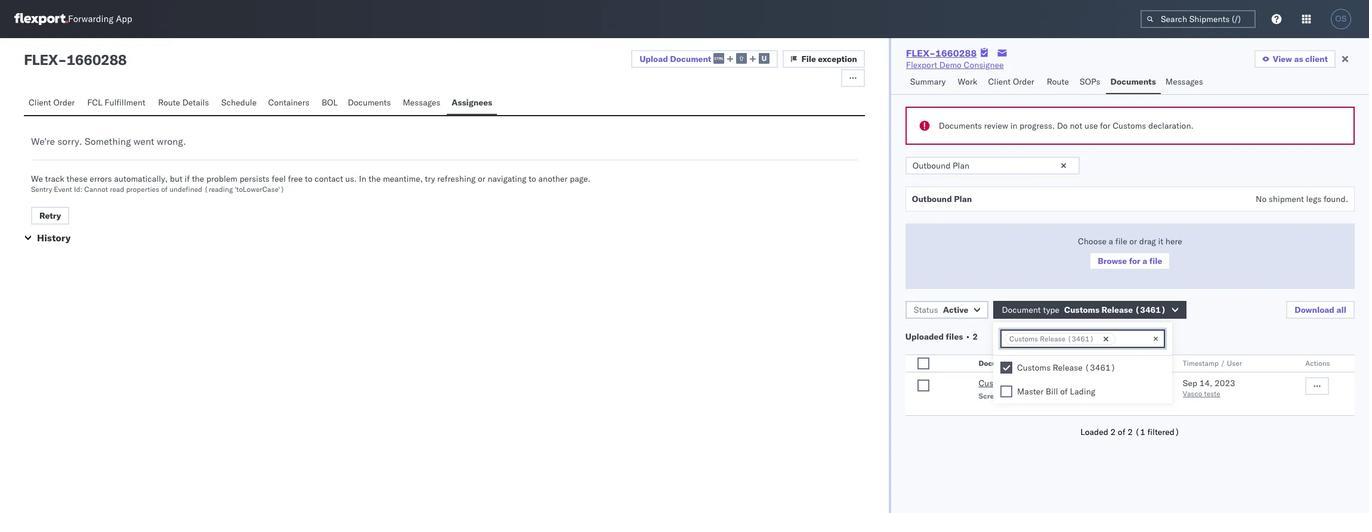 Task type: describe. For each thing, give the bounding box(es) containing it.
9.11.30
[[1074, 392, 1101, 401]]

(3461) inside list box
[[1085, 363, 1116, 373]]

document type customs release (3461)
[[1002, 305, 1166, 316]]

vasco
[[1183, 390, 1202, 399]]

timestamp / user button
[[1181, 357, 1282, 369]]

sentry
[[31, 185, 52, 194]]

documents for the leftmost documents button
[[348, 97, 391, 108]]

/ inside "button"
[[1034, 359, 1038, 368]]

browse for a file
[[1098, 256, 1163, 267]]

2023
[[1215, 378, 1235, 389]]

legs
[[1306, 194, 1322, 205]]

for inside button
[[1129, 256, 1141, 267]]

files
[[946, 332, 963, 342]]

1 horizontal spatial order
[[1013, 76, 1034, 87]]

messages for the leftmost messages button
[[403, 97, 440, 108]]

-
[[58, 51, 66, 69]]

id:
[[74, 185, 82, 194]]

consignee
[[964, 60, 1004, 70]]

0 vertical spatial file
[[1116, 236, 1127, 247]]

0 horizontal spatial for
[[1100, 121, 1111, 131]]

browse
[[1098, 256, 1127, 267]]

09-
[[1042, 392, 1055, 401]]

customs release (3461) link
[[979, 378, 1077, 392]]

in
[[1011, 121, 1018, 131]]

os
[[1335, 14, 1347, 23]]

os button
[[1327, 5, 1355, 33]]

sep
[[1183, 378, 1197, 389]]

client order for client order button to the left
[[29, 97, 75, 108]]

we
[[31, 174, 43, 184]]

no shipment legs found.
[[1256, 194, 1348, 205]]

upload document button
[[631, 50, 778, 68]]

choose
[[1078, 236, 1107, 247]]

0 horizontal spatial a
[[1109, 236, 1113, 247]]

timestamp
[[1183, 359, 1219, 368]]

track
[[45, 174, 64, 184]]

14,
[[1200, 378, 1213, 389]]

(3461) inside customs release (3461) screenshot 2023-09-13 at 9.11.30 am.png
[[1046, 378, 1077, 389]]

of inside "we track these errors automatically, but if the problem persists feel free to contact us. in the meantime, try refreshing or navigating to another page. sentry event id: cannot read properties of undefined (reading 'tolowercase')"
[[161, 185, 168, 194]]

assignees
[[452, 97, 492, 108]]

it
[[1158, 236, 1163, 247]]

refreshing
[[437, 174, 476, 184]]

2 for ∙
[[973, 332, 978, 342]]

route for route details
[[158, 97, 180, 108]]

plan
[[954, 194, 972, 205]]

type
[[1043, 305, 1060, 316]]

route details
[[158, 97, 209, 108]]

something
[[85, 135, 131, 147]]

event
[[54, 185, 72, 194]]

history button
[[37, 232, 71, 244]]

summary button
[[906, 71, 953, 94]]

1 the from the left
[[192, 174, 204, 184]]

download all
[[1295, 305, 1347, 316]]

active
[[943, 305, 969, 316]]

browse for a file button
[[1090, 252, 1171, 270]]

of for loaded 2 of 2 (1 filtered)
[[1118, 427, 1126, 438]]

file exception
[[802, 54, 857, 64]]

outbound plan
[[912, 194, 972, 205]]

cannot
[[84, 185, 108, 194]]

flex-1660288 link
[[906, 47, 977, 59]]

filename
[[1040, 359, 1071, 368]]

master bill of lading
[[1017, 386, 1096, 397]]

status
[[914, 305, 938, 316]]

1 horizontal spatial or
[[1130, 236, 1137, 247]]

list box containing customs release (3461)
[[993, 356, 1172, 404]]

persists
[[240, 174, 270, 184]]

app
[[116, 13, 132, 25]]

declaration.
[[1148, 121, 1194, 131]]

1 horizontal spatial messages button
[[1161, 71, 1210, 94]]

13
[[1055, 392, 1064, 401]]

another
[[538, 174, 568, 184]]

customs inside customs release (3461) screenshot 2023-09-13 at 9.11.30 am.png
[[979, 378, 1012, 389]]

schedule button
[[217, 92, 263, 115]]

sep 14, 2023 vasco teste
[[1183, 378, 1235, 399]]

0 vertical spatial client
[[988, 76, 1011, 87]]

(3461) up document type / filename "button"
[[1067, 335, 1094, 344]]

lading
[[1070, 386, 1096, 397]]

at
[[1066, 392, 1072, 401]]

2 the from the left
[[368, 174, 381, 184]]

went
[[133, 135, 154, 147]]

file
[[802, 54, 816, 64]]

or inside "we track these errors automatically, but if the problem persists feel free to contact us. in the meantime, try refreshing or navigating to another page. sentry event id: cannot read properties of undefined (reading 'tolowercase')"
[[478, 174, 486, 184]]

contact
[[315, 174, 343, 184]]

actions
[[1306, 359, 1330, 368]]

0 horizontal spatial messages button
[[398, 92, 447, 115]]

in
[[359, 174, 366, 184]]

if
[[185, 174, 190, 184]]

retry button
[[31, 207, 69, 225]]

flexport
[[906, 60, 937, 70]]

fcl
[[87, 97, 102, 108]]

fulfillment
[[105, 97, 145, 108]]

no
[[1256, 194, 1267, 205]]

document type / filename
[[979, 359, 1071, 368]]

0 vertical spatial customs release (3461)
[[1009, 335, 1094, 344]]

of for master bill of lading
[[1060, 386, 1068, 397]]

bol button
[[317, 92, 343, 115]]

a inside button
[[1143, 256, 1147, 267]]

download
[[1295, 305, 1335, 316]]

document inside upload document button
[[670, 53, 711, 64]]

client order for the right client order button
[[988, 76, 1034, 87]]

outbound
[[912, 194, 952, 205]]

we track these errors automatically, but if the problem persists feel free to contact us. in the meantime, try refreshing or navigating to another page. sentry event id: cannot read properties of undefined (reading 'tolowercase')
[[31, 174, 591, 194]]

upload
[[640, 53, 668, 64]]

flexport demo consignee link
[[906, 59, 1004, 71]]

'tolowercase')
[[235, 185, 285, 194]]

release up customs release (3461) screenshot 2023-09-13 at 9.11.30 am.png
[[1053, 363, 1083, 373]]

work button
[[953, 71, 984, 94]]

release inside customs release (3461) screenshot 2023-09-13 at 9.11.30 am.png
[[1014, 378, 1044, 389]]

Outbound Plan text field
[[906, 157, 1080, 175]]

found.
[[1324, 194, 1348, 205]]



Task type: locate. For each thing, give the bounding box(es) containing it.
1 vertical spatial route
[[158, 97, 180, 108]]

client up the we're
[[29, 97, 51, 108]]

customs up type
[[1009, 335, 1038, 344]]

0 vertical spatial or
[[478, 174, 486, 184]]

teste
[[1204, 390, 1221, 399]]

customs
[[1113, 121, 1146, 131], [1064, 305, 1100, 316], [1009, 335, 1038, 344], [1017, 363, 1051, 373], [979, 378, 1012, 389]]

to
[[305, 174, 312, 184], [529, 174, 536, 184]]

route
[[1047, 76, 1069, 87], [158, 97, 180, 108]]

document left 'type'
[[1002, 305, 1041, 316]]

sops button
[[1075, 71, 1106, 94]]

1660288
[[935, 47, 977, 59], [66, 51, 127, 69]]

1 horizontal spatial route
[[1047, 76, 1069, 87]]

file up browse for a file
[[1116, 236, 1127, 247]]

0 vertical spatial of
[[161, 185, 168, 194]]

2 left (1
[[1128, 427, 1133, 438]]

of inside list box
[[1060, 386, 1068, 397]]

uploaded
[[906, 332, 944, 342]]

1 horizontal spatial to
[[529, 174, 536, 184]]

0 horizontal spatial client order button
[[24, 92, 83, 115]]

1 horizontal spatial messages
[[1166, 76, 1203, 87]]

a down drag
[[1143, 256, 1147, 267]]

0 horizontal spatial or
[[478, 174, 486, 184]]

1 horizontal spatial 2
[[1111, 427, 1116, 438]]

for right use
[[1100, 121, 1111, 131]]

forwarding
[[68, 13, 114, 25]]

try
[[425, 174, 435, 184]]

drag
[[1139, 236, 1156, 247]]

2023-
[[1019, 392, 1042, 401]]

progress.
[[1020, 121, 1055, 131]]

documents
[[1111, 76, 1156, 87], [348, 97, 391, 108], [939, 121, 982, 131]]

route inside button
[[1047, 76, 1069, 87]]

/ inside button
[[1221, 359, 1225, 368]]

messages
[[1166, 76, 1203, 87], [403, 97, 440, 108]]

1 vertical spatial customs release (3461)
[[1017, 363, 1116, 373]]

page.
[[570, 174, 591, 184]]

2 to from the left
[[529, 174, 536, 184]]

errors
[[90, 174, 112, 184]]

client order down consignee
[[988, 76, 1034, 87]]

to right the free
[[305, 174, 312, 184]]

0 vertical spatial route
[[1047, 76, 1069, 87]]

a
[[1109, 236, 1113, 247], [1143, 256, 1147, 267]]

customs right use
[[1113, 121, 1146, 131]]

bol
[[322, 97, 338, 108]]

order
[[1013, 76, 1034, 87], [53, 97, 75, 108]]

1 horizontal spatial for
[[1129, 256, 1141, 267]]

documents right bol button
[[348, 97, 391, 108]]

0 horizontal spatial the
[[192, 174, 204, 184]]

1660288 up flexport demo consignee on the right
[[935, 47, 977, 59]]

1 vertical spatial messages
[[403, 97, 440, 108]]

1 horizontal spatial client order button
[[984, 71, 1042, 94]]

1 vertical spatial client
[[29, 97, 51, 108]]

release up the 2023-
[[1014, 378, 1044, 389]]

exception
[[818, 54, 857, 64]]

2 right loaded
[[1111, 427, 1116, 438]]

1 vertical spatial document
[[1002, 305, 1041, 316]]

1 horizontal spatial documents
[[939, 121, 982, 131]]

0 horizontal spatial /
[[1034, 359, 1038, 368]]

customs inside list box
[[1017, 363, 1051, 373]]

forwarding app link
[[14, 13, 132, 25]]

flexport. image
[[14, 13, 68, 25]]

(reading
[[204, 185, 233, 194]]

customs release (3461) screenshot 2023-09-13 at 9.11.30 am.png
[[979, 378, 1129, 401]]

/
[[1034, 359, 1038, 368], [1221, 359, 1225, 368]]

of left undefined
[[161, 185, 168, 194]]

forwarding app
[[68, 13, 132, 25]]

properties
[[126, 185, 159, 194]]

client order up the we're
[[29, 97, 75, 108]]

1 vertical spatial for
[[1129, 256, 1141, 267]]

do
[[1057, 121, 1068, 131]]

order left route button at the top right
[[1013, 76, 1034, 87]]

client order
[[988, 76, 1034, 87], [29, 97, 75, 108]]

0 horizontal spatial documents button
[[343, 92, 398, 115]]

retry
[[39, 211, 61, 221]]

user
[[1227, 359, 1242, 368]]

flexport demo consignee
[[906, 60, 1004, 70]]

/ left user
[[1221, 359, 1225, 368]]

route left details
[[158, 97, 180, 108]]

fcl fulfillment button
[[83, 92, 153, 115]]

1 horizontal spatial file
[[1150, 256, 1163, 267]]

flex-
[[906, 47, 936, 59]]

messages up the declaration.
[[1166, 76, 1203, 87]]

1 horizontal spatial /
[[1221, 359, 1225, 368]]

2 vertical spatial of
[[1118, 427, 1126, 438]]

(3461) up 13
[[1046, 378, 1077, 389]]

2 / from the left
[[1221, 359, 1225, 368]]

sorry.
[[57, 135, 82, 147]]

loaded 2 of 2 (1 filtered)
[[1081, 427, 1180, 438]]

document left type
[[979, 359, 1014, 368]]

documents right sops button
[[1111, 76, 1156, 87]]

as
[[1294, 54, 1303, 64]]

1 vertical spatial documents
[[348, 97, 391, 108]]

1 vertical spatial client order
[[29, 97, 75, 108]]

order left fcl
[[53, 97, 75, 108]]

messages button left assignees
[[398, 92, 447, 115]]

document for document type / filename
[[979, 359, 1014, 368]]

document right upload
[[670, 53, 711, 64]]

upload document
[[640, 53, 711, 64]]

documents button right bol
[[343, 92, 398, 115]]

use
[[1085, 121, 1098, 131]]

client
[[1305, 54, 1328, 64]]

1 horizontal spatial of
[[1060, 386, 1068, 397]]

1 vertical spatial of
[[1060, 386, 1068, 397]]

0 horizontal spatial route
[[158, 97, 180, 108]]

None text field
[[1118, 334, 1130, 344]]

2 horizontal spatial 2
[[1128, 427, 1133, 438]]

a right choose
[[1109, 236, 1113, 247]]

the right if
[[192, 174, 204, 184]]

1 horizontal spatial 1660288
[[935, 47, 977, 59]]

screenshot
[[979, 392, 1018, 401]]

demo
[[940, 60, 962, 70]]

0 horizontal spatial of
[[161, 185, 168, 194]]

1660288 down the "forwarding app" at the top of the page
[[66, 51, 127, 69]]

we're
[[31, 135, 55, 147]]

route for route
[[1047, 76, 1069, 87]]

to left another
[[529, 174, 536, 184]]

documents button right sops on the top right of page
[[1106, 71, 1161, 94]]

2 for of
[[1128, 427, 1133, 438]]

/ right type
[[1034, 359, 1038, 368]]

0 horizontal spatial client order
[[29, 97, 75, 108]]

these
[[67, 174, 88, 184]]

file
[[1116, 236, 1127, 247], [1150, 256, 1163, 267]]

1 vertical spatial order
[[53, 97, 75, 108]]

route inside button
[[158, 97, 180, 108]]

route left sops on the top right of page
[[1047, 76, 1069, 87]]

type
[[1016, 359, 1032, 368]]

0 vertical spatial document
[[670, 53, 711, 64]]

shipment
[[1269, 194, 1304, 205]]

0 horizontal spatial file
[[1116, 236, 1127, 247]]

download all button
[[1286, 301, 1355, 319]]

customs right 'type'
[[1064, 305, 1100, 316]]

document type / filename button
[[976, 357, 1159, 369]]

of left (1
[[1118, 427, 1126, 438]]

None checkbox
[[1001, 362, 1012, 374], [917, 380, 929, 392], [1001, 362, 1012, 374], [917, 380, 929, 392]]

customs up screenshot
[[979, 378, 1012, 389]]

(3461) down browse for a file
[[1135, 305, 1166, 316]]

2 horizontal spatial documents
[[1111, 76, 1156, 87]]

status active
[[914, 305, 969, 316]]

client order button up the we're
[[24, 92, 83, 115]]

here
[[1166, 236, 1182, 247]]

0 horizontal spatial order
[[53, 97, 75, 108]]

history
[[37, 232, 71, 244]]

1 horizontal spatial the
[[368, 174, 381, 184]]

feel
[[272, 174, 286, 184]]

None checkbox
[[917, 358, 929, 370], [1001, 386, 1012, 398], [917, 358, 929, 370], [1001, 386, 1012, 398]]

0 vertical spatial a
[[1109, 236, 1113, 247]]

∙
[[965, 332, 971, 342]]

or left drag
[[1130, 236, 1137, 247]]

review
[[984, 121, 1008, 131]]

us.
[[345, 174, 357, 184]]

0 horizontal spatial 2
[[973, 332, 978, 342]]

(3461)
[[1135, 305, 1166, 316], [1067, 335, 1094, 344], [1085, 363, 1116, 373], [1046, 378, 1077, 389]]

or right refreshing
[[478, 174, 486, 184]]

0 vertical spatial for
[[1100, 121, 1111, 131]]

2 vertical spatial documents
[[939, 121, 982, 131]]

0 vertical spatial documents
[[1111, 76, 1156, 87]]

loaded
[[1081, 427, 1108, 438]]

1 horizontal spatial client
[[988, 76, 1011, 87]]

messages button up the declaration.
[[1161, 71, 1210, 94]]

0 horizontal spatial messages
[[403, 97, 440, 108]]

details
[[182, 97, 209, 108]]

1 horizontal spatial documents button
[[1106, 71, 1161, 94]]

master
[[1017, 386, 1044, 397]]

Search Shipments (/) text field
[[1141, 10, 1256, 28]]

1 horizontal spatial client order
[[988, 76, 1034, 87]]

messages for rightmost messages button
[[1166, 76, 1203, 87]]

1 to from the left
[[305, 174, 312, 184]]

view
[[1273, 54, 1292, 64]]

0 horizontal spatial to
[[305, 174, 312, 184]]

client down consignee
[[988, 76, 1011, 87]]

file inside button
[[1150, 256, 1163, 267]]

filtered)
[[1148, 427, 1180, 438]]

1 vertical spatial or
[[1130, 236, 1137, 247]]

timestamp / user
[[1183, 359, 1242, 368]]

client order button
[[984, 71, 1042, 94], [24, 92, 83, 115]]

document for document type customs release (3461)
[[1002, 305, 1041, 316]]

navigating
[[488, 174, 527, 184]]

list box
[[993, 356, 1172, 404]]

all
[[1337, 305, 1347, 316]]

0 vertical spatial order
[[1013, 76, 1034, 87]]

problem
[[206, 174, 237, 184]]

documents for documents review in progress. do not use for customs declaration.
[[939, 121, 982, 131]]

wrong.
[[157, 135, 186, 147]]

0 vertical spatial client order
[[988, 76, 1034, 87]]

release up 'filename'
[[1040, 335, 1066, 344]]

for down the choose a file or drag it here
[[1129, 256, 1141, 267]]

of right 'bill'
[[1060, 386, 1068, 397]]

file exception button
[[783, 50, 865, 68], [783, 50, 865, 68]]

2 vertical spatial document
[[979, 359, 1014, 368]]

customs release (3461) up 'filename'
[[1009, 335, 1094, 344]]

0 horizontal spatial documents
[[348, 97, 391, 108]]

0 vertical spatial messages
[[1166, 76, 1203, 87]]

(3461) up lading
[[1085, 363, 1116, 373]]

2 right ∙
[[973, 332, 978, 342]]

1 horizontal spatial a
[[1143, 256, 1147, 267]]

client order button down consignee
[[984, 71, 1042, 94]]

the right in on the top
[[368, 174, 381, 184]]

file down it
[[1150, 256, 1163, 267]]

0 horizontal spatial client
[[29, 97, 51, 108]]

document inside document type / filename "button"
[[979, 359, 1014, 368]]

choose a file or drag it here
[[1078, 236, 1182, 247]]

release down browse
[[1102, 305, 1133, 316]]

customs up customs release (3461) link
[[1017, 363, 1051, 373]]

documents left review
[[939, 121, 982, 131]]

messages left assignees
[[403, 97, 440, 108]]

2 horizontal spatial of
[[1118, 427, 1126, 438]]

1 vertical spatial a
[[1143, 256, 1147, 267]]

0 horizontal spatial 1660288
[[66, 51, 127, 69]]

documents for the rightmost documents button
[[1111, 76, 1156, 87]]

bill
[[1046, 386, 1058, 397]]

customs release (3461) up customs release (3461) screenshot 2023-09-13 at 9.11.30 am.png
[[1017, 363, 1116, 373]]

1 vertical spatial file
[[1150, 256, 1163, 267]]

1 / from the left
[[1034, 359, 1038, 368]]

flex - 1660288
[[24, 51, 127, 69]]

the
[[192, 174, 204, 184], [368, 174, 381, 184]]



Task type: vqa. For each thing, say whether or not it's contained in the screenshot.
We
yes



